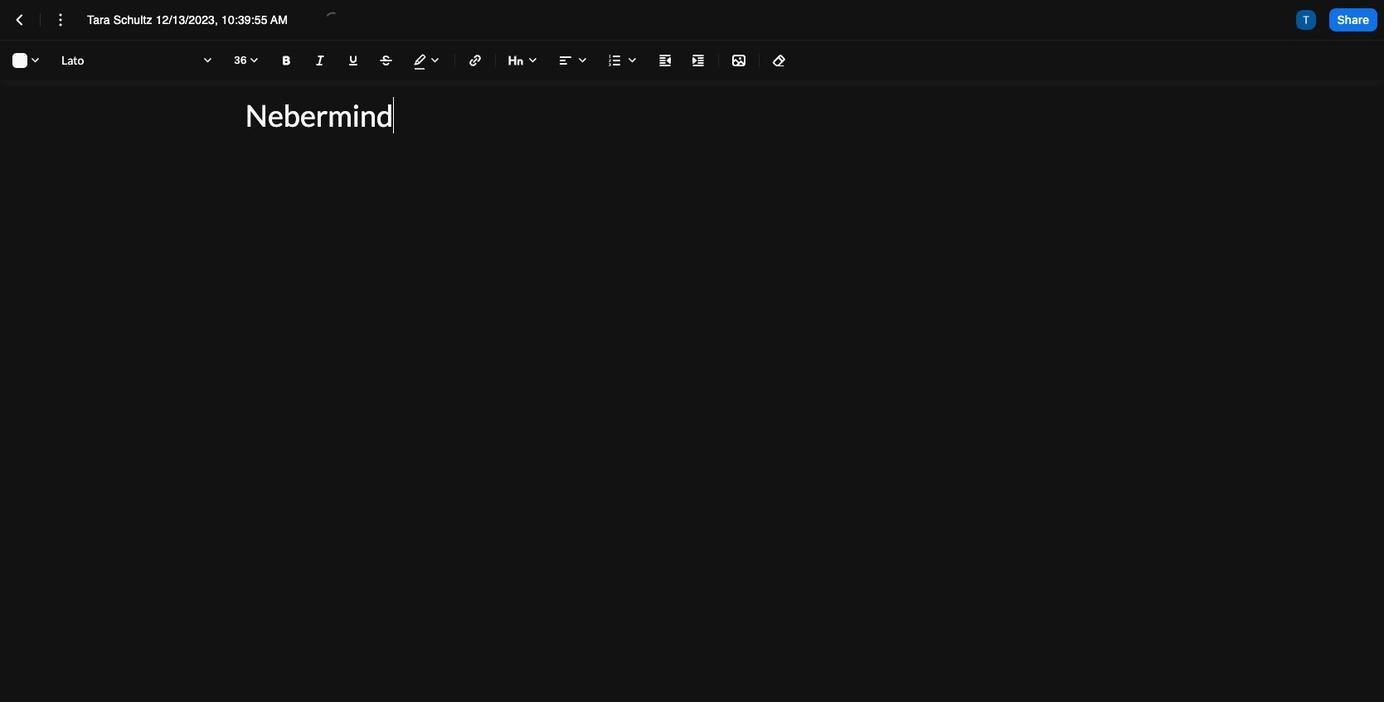 Task type: locate. For each thing, give the bounding box(es) containing it.
more image
[[51, 10, 71, 30]]

36 button
[[227, 47, 267, 74]]

increase indent image
[[689, 51, 708, 71]]

insert image image
[[729, 51, 749, 71]]

lato
[[61, 53, 84, 67]]

strikethrough image
[[377, 51, 397, 71]]

decrease indent image
[[655, 51, 675, 71]]

underline image
[[343, 51, 363, 71]]

None text field
[[87, 12, 313, 28]]

italic image
[[310, 51, 330, 71]]

progress bar
[[323, 9, 342, 28]]

bold image
[[277, 51, 297, 71]]

share button
[[1330, 8, 1378, 32]]

clear style image
[[770, 51, 790, 71]]

all notes image
[[10, 10, 30, 30]]



Task type: describe. For each thing, give the bounding box(es) containing it.
lato button
[[55, 47, 221, 74]]

36
[[234, 54, 247, 66]]

tara schultz image
[[1296, 10, 1316, 30]]

link image
[[465, 51, 485, 71]]

share
[[1338, 12, 1370, 26]]

nebermind
[[245, 97, 393, 134]]



Task type: vqa. For each thing, say whether or not it's contained in the screenshot.
Nebermind
yes



